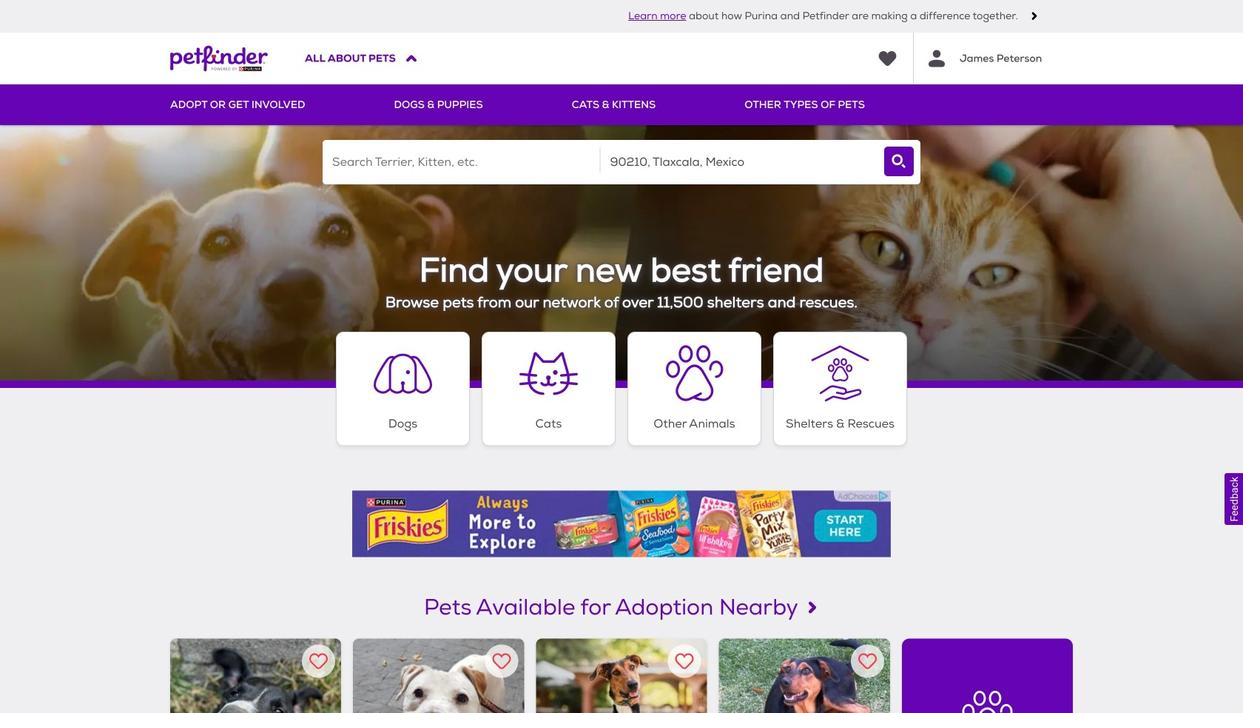 Task type: locate. For each thing, give the bounding box(es) containing it.
Enter City, State, or ZIP text field
[[601, 140, 878, 184]]

favorite duke image
[[310, 652, 328, 671]]

carla, adoptable, baby female mixed breed & labrador retriever, in jardines de san manuel, pue. image
[[719, 639, 891, 713]]

nani, adoptable, young female doberman pinscher, in jardines de san manuel, pue. image
[[536, 639, 708, 713]]

advertisement element
[[352, 491, 892, 557]]



Task type: describe. For each thing, give the bounding box(es) containing it.
duke, adoptable, young male retriever, in jardines de san manuel, pue. image
[[170, 639, 341, 713]]

favorite carla image
[[859, 652, 877, 671]]

Search Terrier, Kitten, etc. text field
[[323, 140, 600, 184]]

favorite nani image
[[676, 652, 694, 671]]

primary element
[[170, 84, 1074, 125]]

favorite gabo image
[[493, 652, 511, 671]]

petfinder logo image
[[170, 33, 268, 84]]

gabo, adoptable, adult male boxer, in jardines de san manuel, pue. image
[[353, 639, 525, 713]]



Task type: vqa. For each thing, say whether or not it's contained in the screenshot.
the topmost 22512 icon
no



